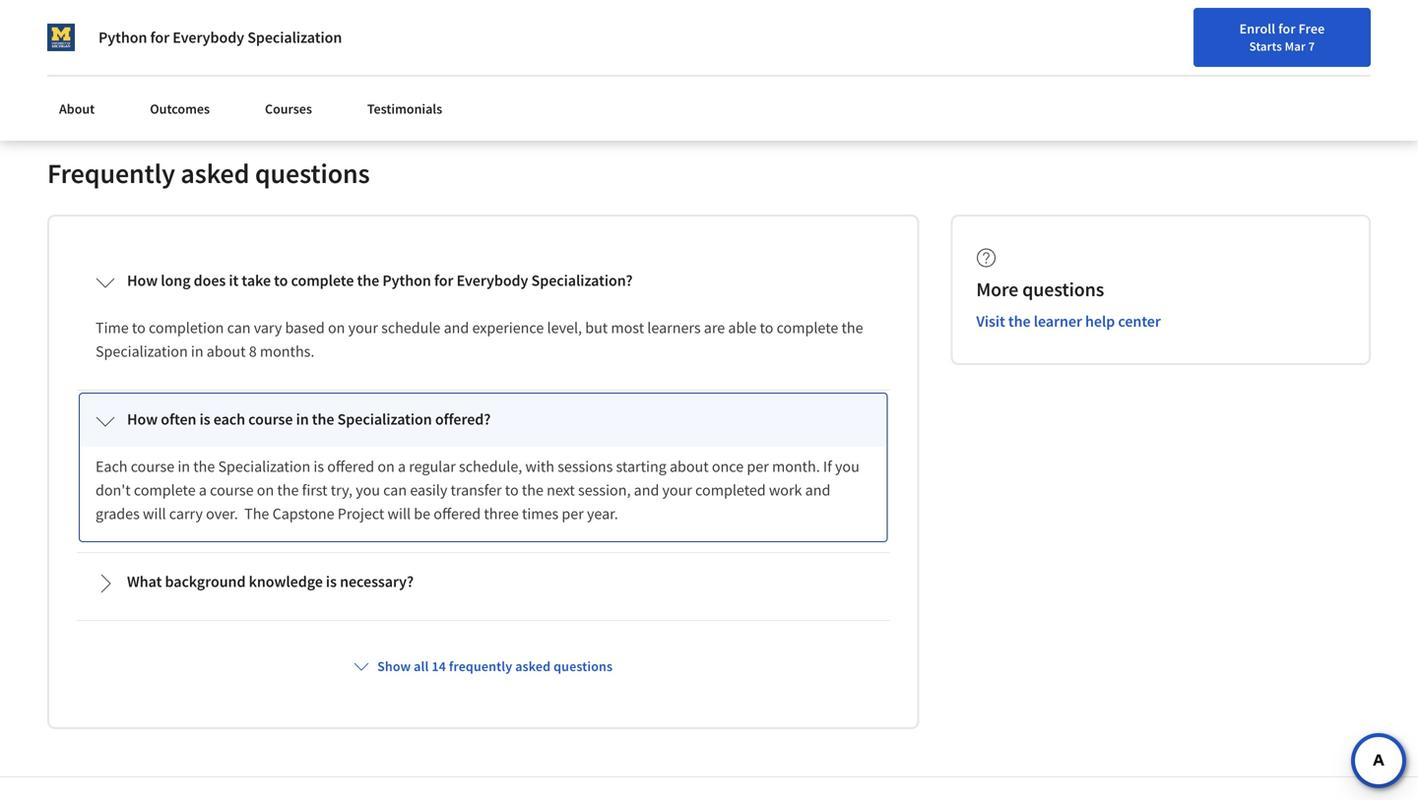 Task type: locate. For each thing, give the bounding box(es) containing it.
1 horizontal spatial and
[[634, 481, 659, 500]]

how
[[127, 271, 158, 291], [127, 410, 158, 429]]

2 horizontal spatial questions
[[1023, 277, 1104, 302]]

will
[[143, 504, 166, 524], [388, 504, 411, 524]]

the inside dropdown button
[[357, 271, 379, 291]]

coursera image
[[24, 16, 149, 48]]

0 horizontal spatial about
[[207, 342, 246, 361]]

on right the based
[[328, 318, 345, 338]]

1 horizontal spatial your
[[662, 481, 692, 500]]

to right 'time'
[[132, 318, 146, 338]]

if
[[823, 457, 832, 477]]

for
[[1279, 20, 1296, 37], [150, 28, 169, 47], [434, 271, 454, 291]]

about left once
[[670, 457, 709, 477]]

time to completion can vary based on your schedule and experience level, but most learners are able to complete the specialization in about 8 months.
[[96, 318, 867, 361]]

but
[[585, 318, 608, 338]]

0 vertical spatial can
[[227, 318, 251, 338]]

outcomes
[[150, 100, 210, 118]]

python
[[99, 28, 147, 47], [383, 271, 431, 291]]

0 horizontal spatial and
[[444, 318, 469, 338]]

0 horizontal spatial everybody
[[173, 28, 244, 47]]

more
[[976, 277, 1019, 302]]

schedule
[[381, 318, 441, 338]]

2 will from the left
[[388, 504, 411, 524]]

can up 8
[[227, 318, 251, 338]]

you right if
[[835, 457, 860, 477]]

1 horizontal spatial asked
[[515, 658, 551, 676]]

questions inside the "more questions visit the learner help center"
[[1023, 277, 1104, 302]]

complete up the based
[[291, 271, 354, 291]]

how inside dropdown button
[[127, 271, 158, 291]]

a
[[398, 457, 406, 477], [199, 481, 207, 500]]

7
[[1309, 38, 1315, 54]]

2 vertical spatial in
[[178, 457, 190, 477]]

0 horizontal spatial will
[[143, 504, 166, 524]]

specialization
[[247, 28, 342, 47], [96, 342, 188, 361], [337, 410, 432, 429], [218, 457, 310, 477]]

course right the each
[[131, 457, 175, 477]]

the
[[357, 271, 379, 291], [1009, 312, 1031, 331], [842, 318, 863, 338], [312, 410, 334, 429], [193, 457, 215, 477], [277, 481, 299, 500], [522, 481, 544, 500]]

and down "starting"
[[634, 481, 659, 500]]

1 horizontal spatial you
[[835, 457, 860, 477]]

is inside each course in the specialization is offered on a regular schedule, with sessions starting about once per month. if you don't complete a course on the first try, you can easily transfer to the next session, and your completed work and grades will carry over.  the capstone project will be offered three times per year.
[[314, 457, 324, 477]]

2 how from the top
[[127, 410, 158, 429]]

1 horizontal spatial can
[[383, 481, 407, 500]]

2 vertical spatial is
[[326, 572, 337, 592]]

can inside each course in the specialization is offered on a regular schedule, with sessions starting about once per month. if you don't complete a course on the first try, you can easily transfer to the next session, and your completed work and grades will carry over.  the capstone project will be offered three times per year.
[[383, 481, 407, 500]]

and
[[444, 318, 469, 338], [634, 481, 659, 500], [805, 481, 831, 500]]

for up schedule
[[434, 271, 454, 291]]

0 vertical spatial is
[[200, 410, 210, 429]]

a up carry
[[199, 481, 207, 500]]

can inside 'time to completion can vary based on your schedule and experience level, but most learners are able to complete the specialization in about 8 months.'
[[227, 318, 251, 338]]

1 vertical spatial course
[[131, 457, 175, 477]]

14
[[432, 658, 446, 676]]

first
[[302, 481, 328, 500]]

how left often
[[127, 410, 158, 429]]

1 horizontal spatial a
[[398, 457, 406, 477]]

in down months.
[[296, 410, 309, 429]]

1 vertical spatial python
[[383, 271, 431, 291]]

for right the coursera image
[[150, 28, 169, 47]]

how often is each course in the specialization offered? button
[[80, 394, 887, 447]]

per
[[747, 457, 769, 477], [562, 504, 584, 524]]

1 horizontal spatial everybody
[[457, 271, 528, 291]]

1 vertical spatial you
[[356, 481, 380, 500]]

on up the
[[257, 481, 274, 500]]

0 vertical spatial everybody
[[173, 28, 244, 47]]

0 vertical spatial offered
[[327, 457, 374, 477]]

0 vertical spatial a
[[398, 457, 406, 477]]

what
[[127, 572, 162, 592]]

carry
[[169, 504, 203, 524]]

enroll
[[1240, 20, 1276, 37]]

1 vertical spatial in
[[296, 410, 309, 429]]

can
[[227, 318, 251, 338], [383, 481, 407, 500]]

you up project
[[356, 481, 380, 500]]

learner
[[1034, 312, 1082, 331]]

to up three
[[505, 481, 519, 500]]

in up carry
[[178, 457, 190, 477]]

how often is each course in the specialization offered?
[[127, 410, 491, 429]]

schedule,
[[459, 457, 522, 477]]

how long does it take to complete the python for everybody specialization? button
[[80, 255, 887, 308]]

0 horizontal spatial questions
[[255, 156, 370, 191]]

0 horizontal spatial is
[[200, 410, 210, 429]]

asked down outcomes
[[181, 156, 250, 191]]

level,
[[547, 318, 582, 338]]

regular
[[409, 457, 456, 477]]

everybody up experience
[[457, 271, 528, 291]]

1 vertical spatial your
[[662, 481, 692, 500]]

mar
[[1285, 38, 1306, 54]]

1 vertical spatial questions
[[1023, 277, 1104, 302]]

frequently asked questions
[[47, 156, 370, 191]]

2 horizontal spatial for
[[1279, 20, 1296, 37]]

grades
[[96, 504, 140, 524]]

to right take
[[274, 271, 288, 291]]

0 vertical spatial python
[[99, 28, 147, 47]]

course right each
[[248, 410, 293, 429]]

complete right the able
[[777, 318, 839, 338]]

outcomes link
[[138, 89, 222, 129]]

about
[[207, 342, 246, 361], [670, 457, 709, 477]]

python up schedule
[[383, 271, 431, 291]]

2 vertical spatial complete
[[134, 481, 196, 500]]

project
[[338, 504, 384, 524]]

0 horizontal spatial you
[[356, 481, 380, 500]]

center
[[1118, 312, 1161, 331]]

to right the able
[[760, 318, 774, 338]]

for inside enroll for free starts mar 7
[[1279, 20, 1296, 37]]

1 vertical spatial is
[[314, 457, 324, 477]]

knowledge
[[249, 572, 323, 592]]

0 vertical spatial about
[[207, 342, 246, 361]]

1 vertical spatial can
[[383, 481, 407, 500]]

is up first
[[314, 457, 324, 477]]

asked right frequently
[[515, 658, 551, 676]]

with
[[525, 457, 555, 477]]

the inside the "more questions visit the learner help center"
[[1009, 312, 1031, 331]]

1 horizontal spatial on
[[328, 318, 345, 338]]

course
[[248, 410, 293, 429], [131, 457, 175, 477], [210, 481, 254, 500]]

for up mar
[[1279, 20, 1296, 37]]

0 vertical spatial complete
[[291, 271, 354, 291]]

and inside 'time to completion can vary based on your schedule and experience level, but most learners are able to complete the specialization in about 8 months.'
[[444, 318, 469, 338]]

is left necessary?
[[326, 572, 337, 592]]

experience
[[472, 318, 544, 338]]

0 vertical spatial in
[[191, 342, 204, 361]]

more questions visit the learner help center
[[976, 277, 1161, 331]]

asked inside dropdown button
[[515, 658, 551, 676]]

0 vertical spatial asked
[[181, 156, 250, 191]]

0 horizontal spatial complete
[[134, 481, 196, 500]]

visit
[[976, 312, 1005, 331]]

free
[[1299, 20, 1325, 37]]

what background knowledge is necessary?
[[127, 572, 414, 592]]

in inside 'time to completion can vary based on your schedule and experience level, but most learners are able to complete the specialization in about 8 months.'
[[191, 342, 204, 361]]

complete
[[291, 271, 354, 291], [777, 318, 839, 338], [134, 481, 196, 500]]

0 vertical spatial how
[[127, 271, 158, 291]]

does
[[194, 271, 226, 291]]

0 vertical spatial on
[[328, 318, 345, 338]]

about link
[[47, 89, 107, 129]]

0 horizontal spatial per
[[562, 504, 584, 524]]

your down "starting"
[[662, 481, 692, 500]]

specialization up the
[[218, 457, 310, 477]]

1 will from the left
[[143, 504, 166, 524]]

and down if
[[805, 481, 831, 500]]

1 horizontal spatial complete
[[291, 271, 354, 291]]

per right once
[[747, 457, 769, 477]]

asked
[[181, 156, 250, 191], [515, 658, 551, 676]]

0 horizontal spatial your
[[348, 318, 378, 338]]

about left 8
[[207, 342, 246, 361]]

0 horizontal spatial on
[[257, 481, 274, 500]]

specialization up regular
[[337, 410, 432, 429]]

0 vertical spatial course
[[248, 410, 293, 429]]

enroll for free starts mar 7
[[1240, 20, 1325, 54]]

2 vertical spatial course
[[210, 481, 254, 500]]

to
[[274, 271, 288, 291], [132, 318, 146, 338], [760, 318, 774, 338], [505, 481, 519, 500]]

2 vertical spatial on
[[257, 481, 274, 500]]

2 vertical spatial questions
[[554, 658, 613, 676]]

specialization down 'time'
[[96, 342, 188, 361]]

most
[[611, 318, 644, 338]]

easily
[[410, 481, 447, 500]]

and right schedule
[[444, 318, 469, 338]]

in down 'completion'
[[191, 342, 204, 361]]

specialization?
[[531, 271, 633, 291]]

is
[[200, 410, 210, 429], [314, 457, 324, 477], [326, 572, 337, 592]]

2 horizontal spatial complete
[[777, 318, 839, 338]]

on left regular
[[378, 457, 395, 477]]

you
[[835, 457, 860, 477], [356, 481, 380, 500]]

1 horizontal spatial offered
[[434, 504, 481, 524]]

completed
[[695, 481, 766, 500]]

on
[[328, 318, 345, 338], [378, 457, 395, 477], [257, 481, 274, 500]]

complete up carry
[[134, 481, 196, 500]]

menu item
[[1065, 20, 1192, 84]]

everybody
[[173, 28, 244, 47], [457, 271, 528, 291]]

course up over.
[[210, 481, 254, 500]]

per down next
[[562, 504, 584, 524]]

0 vertical spatial your
[[348, 318, 378, 338]]

1 horizontal spatial about
[[670, 457, 709, 477]]

1 vertical spatial everybody
[[457, 271, 528, 291]]

0 horizontal spatial for
[[150, 28, 169, 47]]

over.
[[206, 504, 238, 524]]

1 horizontal spatial questions
[[554, 658, 613, 676]]

is left each
[[200, 410, 210, 429]]

1 horizontal spatial will
[[388, 504, 411, 524]]

questions
[[255, 156, 370, 191], [1023, 277, 1104, 302], [554, 658, 613, 676]]

python right university of michigan image
[[99, 28, 147, 47]]

how left long
[[127, 271, 158, 291]]

everybody up outcomes
[[173, 28, 244, 47]]

your left schedule
[[348, 318, 378, 338]]

0 horizontal spatial offered
[[327, 457, 374, 477]]

how inside dropdown button
[[127, 410, 158, 429]]

2 horizontal spatial on
[[378, 457, 395, 477]]

help
[[1086, 312, 1115, 331]]

1 horizontal spatial for
[[434, 271, 454, 291]]

1 vertical spatial a
[[199, 481, 207, 500]]

offered down the transfer
[[434, 504, 481, 524]]

1 horizontal spatial is
[[314, 457, 324, 477]]

your inside each course in the specialization is offered on a regular schedule, with sessions starting about once per month. if you don't complete a course on the first try, you can easily transfer to the next session, and your completed work and grades will carry over.  the capstone project will be offered three times per year.
[[662, 481, 692, 500]]

starting
[[616, 457, 667, 477]]

visit the learner help center link
[[976, 312, 1161, 331]]

a left regular
[[398, 457, 406, 477]]

1 vertical spatial how
[[127, 410, 158, 429]]

offered up try,
[[327, 457, 374, 477]]

is inside dropdown button
[[326, 572, 337, 592]]

can left easily on the left bottom of page
[[383, 481, 407, 500]]

0 vertical spatial per
[[747, 457, 769, 477]]

1 horizontal spatial python
[[383, 271, 431, 291]]

on inside 'time to completion can vary based on your schedule and experience level, but most learners are able to complete the specialization in about 8 months.'
[[328, 318, 345, 338]]

each
[[96, 457, 128, 477]]

1 how from the top
[[127, 271, 158, 291]]

complete inside 'time to completion can vary based on your schedule and experience level, but most learners are able to complete the specialization in about 8 months.'
[[777, 318, 839, 338]]

1 vertical spatial asked
[[515, 658, 551, 676]]

chat with us image
[[1363, 746, 1395, 777]]

1 vertical spatial complete
[[777, 318, 839, 338]]

transfer
[[451, 481, 502, 500]]

sessions
[[558, 457, 613, 477]]

0 horizontal spatial can
[[227, 318, 251, 338]]

python inside dropdown button
[[383, 271, 431, 291]]

your
[[348, 318, 378, 338], [662, 481, 692, 500]]

frequently
[[449, 658, 513, 676]]

show
[[377, 658, 411, 676]]

2 horizontal spatial is
[[326, 572, 337, 592]]

in inside each course in the specialization is offered on a regular schedule, with sessions starting about once per month. if you don't complete a course on the first try, you can easily transfer to the next session, and your completed work and grades will carry over.  the capstone project will be offered three times per year.
[[178, 457, 190, 477]]

to inside dropdown button
[[274, 271, 288, 291]]

will left be
[[388, 504, 411, 524]]

1 vertical spatial about
[[670, 457, 709, 477]]

will left carry
[[143, 504, 166, 524]]

show all 14 frequently asked questions button
[[346, 649, 621, 685]]

in
[[191, 342, 204, 361], [296, 410, 309, 429], [178, 457, 190, 477]]

None search field
[[281, 12, 606, 52]]

in inside dropdown button
[[296, 410, 309, 429]]

long
[[161, 271, 191, 291]]

offered
[[327, 457, 374, 477], [434, 504, 481, 524]]



Task type: vqa. For each thing, say whether or not it's contained in the screenshot.
Capstone
yes



Task type: describe. For each thing, give the bounding box(es) containing it.
each course in the specialization is offered on a regular schedule, with sessions starting about once per month. if you don't complete a course on the first try, you can easily transfer to the next session, and your completed work and grades will carry over.  the capstone project will be offered three times per year.
[[96, 457, 863, 524]]

university of michigan image
[[47, 24, 75, 51]]

completion
[[149, 318, 224, 338]]

be
[[414, 504, 431, 524]]

vary
[[254, 318, 282, 338]]

able
[[728, 318, 757, 338]]

offered?
[[435, 410, 491, 429]]

0 vertical spatial questions
[[255, 156, 370, 191]]

the inside 'time to completion can vary based on your schedule and experience level, but most learners are able to complete the specialization in about 8 months.'
[[842, 318, 863, 338]]

0 horizontal spatial asked
[[181, 156, 250, 191]]

for for free
[[1279, 20, 1296, 37]]

next
[[547, 481, 575, 500]]

necessary?
[[340, 572, 414, 592]]

about
[[59, 100, 95, 118]]

2 horizontal spatial and
[[805, 481, 831, 500]]

don't
[[96, 481, 131, 500]]

how for how long does it take to complete the python for everybody specialization?
[[127, 271, 158, 291]]

background
[[165, 572, 246, 592]]

specialization inside dropdown button
[[337, 410, 432, 429]]

it
[[229, 271, 239, 291]]

1 vertical spatial per
[[562, 504, 584, 524]]

months.
[[260, 342, 315, 361]]

specialization inside each course in the specialization is offered on a regular schedule, with sessions starting about once per month. if you don't complete a course on the first try, you can easily transfer to the next session, and your completed work and grades will carry over.  the capstone project will be offered three times per year.
[[218, 457, 310, 477]]

often
[[161, 410, 196, 429]]

month.
[[772, 457, 820, 477]]

0 vertical spatial you
[[835, 457, 860, 477]]

once
[[712, 457, 744, 477]]

1 vertical spatial offered
[[434, 504, 481, 524]]

everybody inside dropdown button
[[457, 271, 528, 291]]

collapsed list
[[73, 248, 894, 801]]

complete inside each course in the specialization is offered on a regular schedule, with sessions starting about once per month. if you don't complete a course on the first try, you can easily transfer to the next session, and your completed work and grades will carry over.  the capstone project will be offered three times per year.
[[134, 481, 196, 500]]

specialization up courses link at the top left
[[247, 28, 342, 47]]

show all 14 frequently asked questions
[[377, 658, 613, 676]]

time
[[96, 318, 129, 338]]

work
[[769, 481, 802, 500]]

are
[[704, 318, 725, 338]]

the inside dropdown button
[[312, 410, 334, 429]]

your inside 'time to completion can vary based on your schedule and experience level, but most learners are able to complete the specialization in about 8 months.'
[[348, 318, 378, 338]]

1 horizontal spatial per
[[747, 457, 769, 477]]

is inside dropdown button
[[200, 410, 210, 429]]

starts
[[1250, 38, 1282, 54]]

1 vertical spatial on
[[378, 457, 395, 477]]

courses link
[[253, 89, 324, 129]]

course inside dropdown button
[[248, 410, 293, 429]]

three
[[484, 504, 519, 524]]

try,
[[331, 481, 353, 500]]

session,
[[578, 481, 631, 500]]

year.
[[587, 504, 618, 524]]

the
[[244, 504, 269, 524]]

what background knowledge is necessary? button
[[80, 556, 887, 610]]

each
[[213, 410, 245, 429]]

courses
[[265, 100, 312, 118]]

testimonials link
[[355, 89, 454, 129]]

all
[[414, 658, 429, 676]]

learners
[[647, 318, 701, 338]]

for inside dropdown button
[[434, 271, 454, 291]]

take
[[242, 271, 271, 291]]

python for everybody specialization
[[99, 28, 342, 47]]

testimonials
[[367, 100, 442, 118]]

questions inside dropdown button
[[554, 658, 613, 676]]

0 horizontal spatial a
[[199, 481, 207, 500]]

8
[[249, 342, 257, 361]]

frequently
[[47, 156, 175, 191]]

0 horizontal spatial python
[[99, 28, 147, 47]]

capstone
[[272, 504, 334, 524]]

complete inside how long does it take to complete the python for everybody specialization? dropdown button
[[291, 271, 354, 291]]

about inside each course in the specialization is offered on a regular schedule, with sessions starting about once per month. if you don't complete a course on the first try, you can easily transfer to the next session, and your completed work and grades will carry over.  the capstone project will be offered three times per year.
[[670, 457, 709, 477]]

to inside each course in the specialization is offered on a regular schedule, with sessions starting about once per month. if you don't complete a course on the first try, you can easily transfer to the next session, and your completed work and grades will carry over.  the capstone project will be offered three times per year.
[[505, 481, 519, 500]]

about inside 'time to completion can vary based on your schedule and experience level, but most learners are able to complete the specialization in about 8 months.'
[[207, 342, 246, 361]]

specialization inside 'time to completion can vary based on your schedule and experience level, but most learners are able to complete the specialization in about 8 months.'
[[96, 342, 188, 361]]

how long does it take to complete the python for everybody specialization?
[[127, 271, 633, 291]]

based
[[285, 318, 325, 338]]

times
[[522, 504, 559, 524]]

for for everybody
[[150, 28, 169, 47]]

how for how often is each course in the specialization offered?
[[127, 410, 158, 429]]



